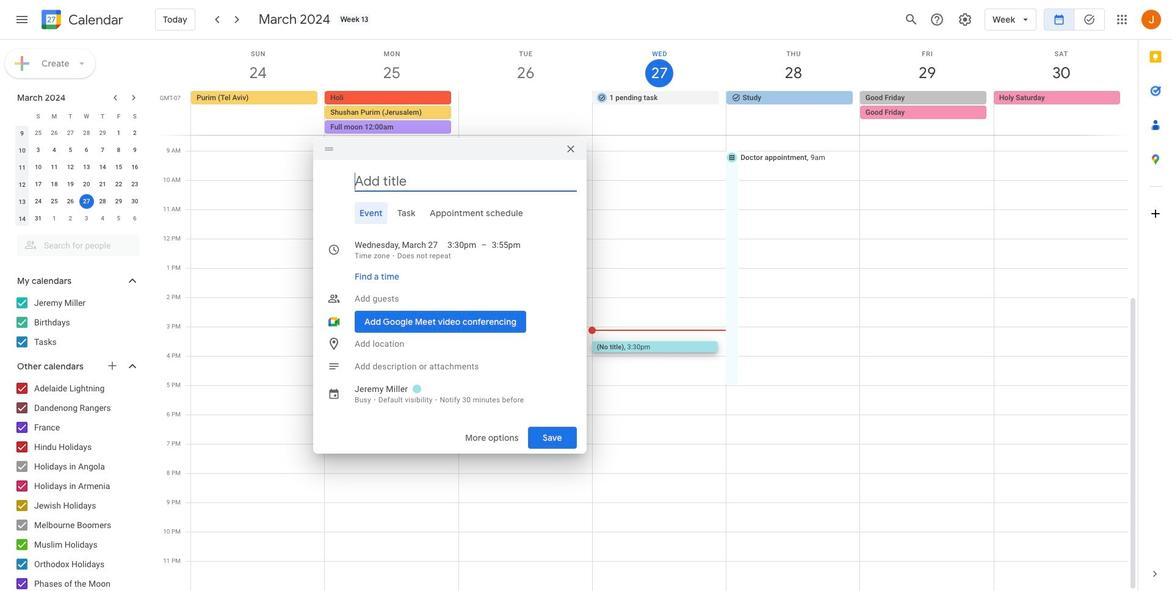 Task type: locate. For each thing, give the bounding box(es) containing it.
february 25 element
[[31, 126, 46, 140]]

13 element
[[79, 160, 94, 175]]

tab list
[[1139, 40, 1173, 557], [323, 202, 577, 224]]

16 element
[[128, 160, 142, 175]]

february 26 element
[[47, 126, 62, 140]]

row group
[[14, 125, 143, 227]]

calendar element
[[39, 7, 123, 34]]

20 element
[[79, 177, 94, 192]]

22 element
[[111, 177, 126, 192]]

april 5 element
[[111, 211, 126, 226]]

None search field
[[0, 230, 151, 256]]

march 2024 grid
[[12, 107, 143, 227]]

27, today element
[[79, 194, 94, 209]]

add other calendars image
[[106, 360, 118, 372]]

Add title text field
[[355, 172, 577, 190]]

15 element
[[111, 160, 126, 175]]

february 27 element
[[63, 126, 78, 140]]

31 element
[[31, 211, 46, 226]]

30 element
[[128, 194, 142, 209]]

cell
[[325, 91, 459, 135], [459, 91, 593, 135], [860, 91, 994, 135], [78, 193, 95, 210]]

heading
[[66, 13, 123, 27]]

april 6 element
[[128, 211, 142, 226]]

21 element
[[95, 177, 110, 192]]

8 element
[[111, 143, 126, 158]]

29 element
[[111, 194, 126, 209]]

april 1 element
[[47, 211, 62, 226]]

14 element
[[95, 160, 110, 175]]

5 element
[[63, 143, 78, 158]]

column header
[[14, 107, 30, 125]]

grid
[[156, 40, 1138, 591]]

row group inside the march 2024 grid
[[14, 125, 143, 227]]

row
[[186, 91, 1138, 135], [14, 107, 143, 125], [14, 125, 143, 142], [14, 142, 143, 159], [14, 159, 143, 176], [14, 176, 143, 193], [14, 193, 143, 210], [14, 210, 143, 227]]

column header inside the march 2024 grid
[[14, 107, 30, 125]]

settings menu image
[[958, 12, 973, 27]]

7 element
[[95, 143, 110, 158]]

4 element
[[47, 143, 62, 158]]

26 element
[[63, 194, 78, 209]]

28 element
[[95, 194, 110, 209]]

to element
[[481, 238, 487, 251]]

24 element
[[31, 194, 46, 209]]

25 element
[[47, 194, 62, 209]]

1 element
[[111, 126, 126, 140]]

17 element
[[31, 177, 46, 192]]

cell inside the march 2024 grid
[[78, 193, 95, 210]]



Task type: vqa. For each thing, say whether or not it's contained in the screenshot.
the rightmost New
no



Task type: describe. For each thing, give the bounding box(es) containing it.
april 2 element
[[63, 211, 78, 226]]

23 element
[[128, 177, 142, 192]]

april 4 element
[[95, 211, 110, 226]]

3 element
[[31, 143, 46, 158]]

my calendars list
[[2, 293, 151, 352]]

february 28 element
[[79, 126, 94, 140]]

10 element
[[31, 160, 46, 175]]

6 element
[[79, 143, 94, 158]]

11 element
[[47, 160, 62, 175]]

2 element
[[128, 126, 142, 140]]

19 element
[[63, 177, 78, 192]]

18 element
[[47, 177, 62, 192]]

9 element
[[128, 143, 142, 158]]

heading inside the calendar element
[[66, 13, 123, 27]]

april 3 element
[[79, 211, 94, 226]]

other calendars list
[[2, 379, 151, 591]]

main drawer image
[[15, 12, 29, 27]]

february 29 element
[[95, 126, 110, 140]]

12 element
[[63, 160, 78, 175]]

Search for people text field
[[24, 235, 132, 256]]

1 horizontal spatial tab list
[[1139, 40, 1173, 557]]

0 horizontal spatial tab list
[[323, 202, 577, 224]]



